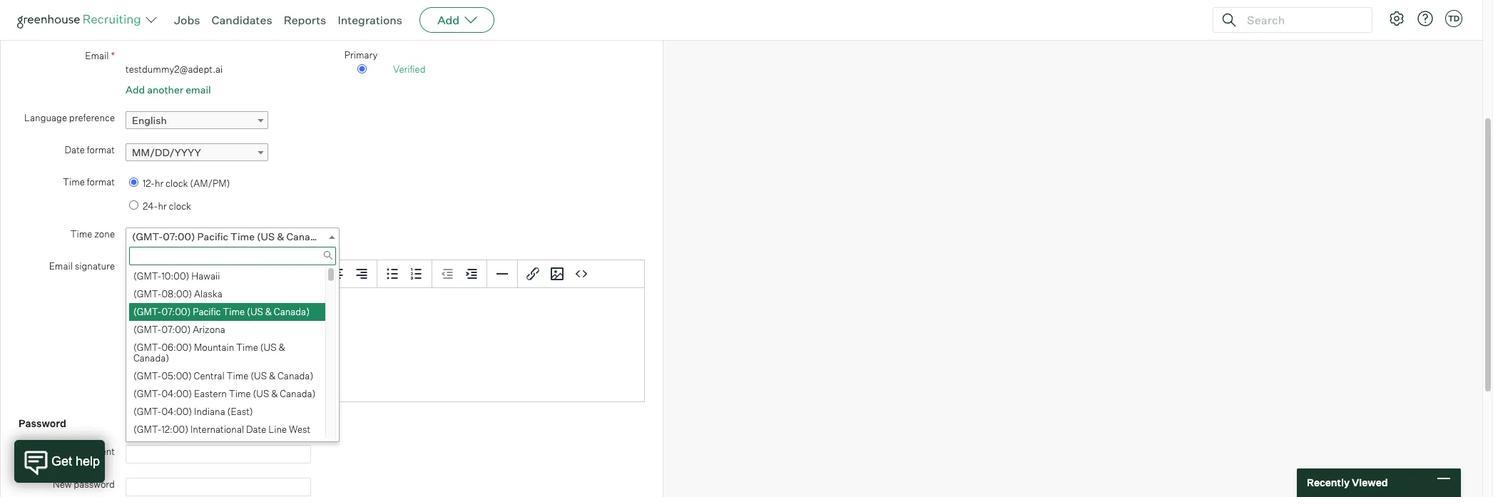 Task type: describe. For each thing, give the bounding box(es) containing it.
language
[[24, 112, 67, 124]]

candidates link
[[212, 13, 272, 27]]

td button
[[1442, 7, 1465, 30]]

pacific inside the (gmt-10:00) hawaii (gmt-08:00) alaska (gmt-07:00) pacific time (us & canada) (gmt-07:00) arizona (gmt-06:00) mountain time (us & canada) (gmt-05:00) central time (us & canada) (gmt-04:00) eastern time (us & canada) (gmt-04:00) indiana (east) (gmt-12:00) international date line west
[[193, 306, 221, 318]]

(gmt-10:00) hawaii (gmt-08:00) alaska (gmt-07:00) pacific time (us & canada) (gmt-07:00) arizona (gmt-06:00) mountain time (us & canada) (gmt-05:00) central time (us & canada) (gmt-04:00) eastern time (us & canada) (gmt-04:00) indiana (east) (gmt-12:00) international date line west
[[133, 270, 316, 435]]

language preference
[[24, 112, 115, 124]]

td
[[1448, 14, 1460, 24]]

hawaii
[[191, 270, 220, 282]]

(east)
[[227, 406, 253, 417]]

1 vertical spatial 07:00)
[[161, 306, 191, 318]]

english
[[132, 114, 167, 126]]

date format
[[65, 144, 115, 156]]

email for signature
[[49, 261, 73, 272]]

password
[[74, 478, 115, 490]]

mountain
[[194, 342, 234, 353]]

3 toolbar from the left
[[377, 261, 432, 288]]

mm/dd/yyyy link
[[126, 144, 268, 161]]

new
[[53, 478, 72, 490]]

reports
[[284, 13, 326, 27]]

0 vertical spatial pacific
[[197, 231, 228, 243]]

job
[[81, 16, 97, 28]]

preference
[[69, 112, 115, 124]]

recently
[[1307, 477, 1350, 489]]

24-
[[143, 200, 158, 212]]

another
[[147, 83, 183, 95]]

email signature
[[49, 261, 115, 272]]

(am/pm)
[[190, 178, 230, 189]]

12-hr clock (am/pm)
[[143, 178, 230, 189]]

integrations link
[[338, 13, 402, 27]]

eastern
[[194, 388, 227, 400]]

english link
[[126, 111, 268, 129]]

12:00)
[[161, 424, 188, 435]]

12-
[[143, 178, 155, 189]]

current
[[83, 446, 115, 457]]

06:00)
[[161, 342, 192, 353]]

mm/dd/yyyy
[[132, 146, 201, 158]]

clock for 24-
[[169, 200, 191, 212]]

candidates
[[212, 13, 272, 27]]

password
[[19, 417, 66, 430]]

New password password field
[[126, 478, 311, 496]]

integrations
[[338, 13, 402, 27]]

1 toolbar from the left
[[126, 261, 298, 288]]

add another email
[[126, 83, 211, 95]]

07:00) inside (gmt-07:00) pacific time (us & canada) link
[[163, 231, 195, 243]]

2 vertical spatial 07:00)
[[161, 324, 191, 335]]

*
[[111, 49, 115, 61]]

5 toolbar from the left
[[518, 261, 596, 288]]

add for add
[[437, 13, 460, 27]]

international
[[190, 424, 244, 435]]

Current password field
[[126, 445, 311, 463]]

configure image
[[1388, 10, 1405, 27]]

signature
[[75, 261, 115, 272]]

(gmt-07:00) pacific time (us & canada)
[[132, 231, 326, 243]]



Task type: locate. For each thing, give the bounding box(es) containing it.
group
[[126, 261, 644, 288]]

toolbar
[[126, 261, 298, 288], [298, 261, 377, 288], [377, 261, 432, 288], [432, 261, 487, 288], [518, 261, 596, 288]]

1 horizontal spatial date
[[246, 424, 266, 435]]

& inside (gmt-07:00) pacific time (us & canada) link
[[277, 231, 284, 243]]

new password
[[53, 478, 115, 490]]

pacific up the hawaii
[[197, 231, 228, 243]]

job title
[[81, 16, 115, 28]]

1 vertical spatial add
[[126, 83, 145, 95]]

verified
[[393, 64, 426, 75]]

email left *
[[85, 50, 109, 61]]

07:00) up 06:00) at the left bottom of page
[[161, 324, 191, 335]]

2 04:00) from the top
[[161, 406, 192, 417]]

recently viewed
[[1307, 477, 1388, 489]]

primary
[[344, 49, 378, 60]]

time
[[63, 176, 85, 188], [70, 228, 92, 240], [230, 231, 255, 243], [223, 306, 245, 318], [236, 342, 258, 353], [227, 370, 249, 382], [229, 388, 251, 400]]

add another email link
[[126, 83, 211, 95]]

format down preference
[[87, 144, 115, 156]]

0 vertical spatial email
[[85, 50, 109, 61]]

0 vertical spatial 04:00)
[[161, 388, 192, 400]]

date left line
[[246, 424, 266, 435]]

hr for 12-
[[155, 178, 164, 189]]

(us
[[257, 231, 275, 243], [247, 306, 263, 318], [260, 342, 277, 353], [251, 370, 267, 382], [253, 388, 269, 400]]

hr up 24-hr clock
[[155, 178, 164, 189]]

alaska
[[194, 288, 222, 300]]

arizona
[[193, 324, 225, 335]]

0 vertical spatial format
[[87, 144, 115, 156]]

viewed
[[1352, 477, 1388, 489]]

clock
[[166, 178, 188, 189], [169, 200, 191, 212]]

clock down 12-hr clock (am/pm)
[[169, 200, 191, 212]]

(gmt-
[[132, 231, 163, 243], [133, 270, 161, 282], [133, 288, 161, 300], [133, 306, 161, 318], [133, 324, 161, 335], [133, 342, 161, 353], [133, 370, 161, 382], [133, 388, 161, 400], [133, 406, 161, 417], [133, 424, 161, 435]]

0 horizontal spatial email
[[49, 261, 73, 272]]

2 toolbar from the left
[[298, 261, 377, 288]]

reports link
[[284, 13, 326, 27]]

0 horizontal spatial add
[[126, 83, 145, 95]]

0 vertical spatial date
[[65, 144, 85, 156]]

time format
[[63, 176, 115, 188]]

date
[[65, 144, 85, 156], [246, 424, 266, 435]]

08:00)
[[161, 288, 192, 300]]

07:00) down 24-hr clock
[[163, 231, 195, 243]]

1 vertical spatial email
[[49, 261, 73, 272]]

1 04:00) from the top
[[161, 388, 192, 400]]

07:00)
[[163, 231, 195, 243], [161, 306, 191, 318], [161, 324, 191, 335]]

pacific
[[197, 231, 228, 243], [193, 306, 221, 318]]

hr right 24-hr clock option
[[158, 200, 167, 212]]

add inside popup button
[[437, 13, 460, 27]]

format for time format
[[87, 176, 115, 188]]

canada)
[[286, 231, 326, 243], [274, 306, 310, 318], [133, 353, 169, 364], [278, 370, 313, 382], [280, 388, 316, 400]]

email
[[85, 50, 109, 61], [49, 261, 73, 272]]

1 format from the top
[[87, 144, 115, 156]]

2 format from the top
[[87, 176, 115, 188]]

05:00)
[[161, 370, 192, 382]]

format left 12-hr clock (am/pm) radio
[[87, 176, 115, 188]]

email
[[186, 83, 211, 95]]

1 vertical spatial 04:00)
[[161, 406, 192, 417]]

1 vertical spatial pacific
[[193, 306, 221, 318]]

0 horizontal spatial date
[[65, 144, 85, 156]]

&
[[277, 231, 284, 243], [265, 306, 272, 318], [279, 342, 285, 353], [269, 370, 276, 382], [271, 388, 278, 400]]

add for add another email
[[126, 83, 145, 95]]

add button
[[420, 7, 494, 33]]

04:00) down "05:00)"
[[161, 388, 192, 400]]

1 vertical spatial date
[[246, 424, 266, 435]]

10:00)
[[161, 270, 189, 282]]

hr for 24-
[[158, 200, 167, 212]]

1 vertical spatial hr
[[158, 200, 167, 212]]

line
[[268, 424, 287, 435]]

24-hr clock
[[143, 200, 191, 212]]

email *
[[85, 49, 115, 61]]

hr
[[155, 178, 164, 189], [158, 200, 167, 212]]

1 horizontal spatial add
[[437, 13, 460, 27]]

date inside the (gmt-10:00) hawaii (gmt-08:00) alaska (gmt-07:00) pacific time (us & canada) (gmt-07:00) arizona (gmt-06:00) mountain time (us & canada) (gmt-05:00) central time (us & canada) (gmt-04:00) eastern time (us & canada) (gmt-04:00) indiana (east) (gmt-12:00) international date line west
[[246, 424, 266, 435]]

zone
[[94, 228, 115, 240]]

4 toolbar from the left
[[432, 261, 487, 288]]

04:00) up 12:00)
[[161, 406, 192, 417]]

td button
[[1445, 10, 1462, 27]]

12-hr clock (AM/PM) radio
[[129, 178, 138, 187]]

email inside email *
[[85, 50, 109, 61]]

0 vertical spatial 07:00)
[[163, 231, 195, 243]]

email left signature on the bottom of the page
[[49, 261, 73, 272]]

west
[[289, 424, 310, 435]]

title
[[99, 16, 115, 28]]

1 vertical spatial format
[[87, 176, 115, 188]]

jobs
[[174, 13, 200, 27]]

add
[[437, 13, 460, 27], [126, 83, 145, 95]]

1 vertical spatial clock
[[169, 200, 191, 212]]

1 horizontal spatial email
[[85, 50, 109, 61]]

0 vertical spatial add
[[437, 13, 460, 27]]

greenhouse recruiting image
[[17, 11, 146, 29]]

Job title text field
[[126, 15, 311, 34]]

None text field
[[126, 0, 311, 1], [129, 247, 336, 265], [126, 0, 311, 1], [129, 247, 336, 265]]

format
[[87, 144, 115, 156], [87, 176, 115, 188]]

time zone
[[70, 228, 115, 240]]

pacific down alaska
[[193, 306, 221, 318]]

testdummy2@adept.ai
[[126, 64, 223, 75]]

0 vertical spatial clock
[[166, 178, 188, 189]]

email for *
[[85, 50, 109, 61]]

clock for 12-
[[166, 178, 188, 189]]

0 vertical spatial hr
[[155, 178, 164, 189]]

04:00)
[[161, 388, 192, 400], [161, 406, 192, 417]]

None radio
[[357, 64, 366, 74]]

(gmt-07:00) pacific time (us & canada) link
[[126, 228, 340, 246]]

central
[[194, 370, 225, 382]]

24-hr clock radio
[[129, 200, 138, 209]]

clock up 24-hr clock
[[166, 178, 188, 189]]

Search text field
[[1243, 10, 1359, 30]]

jobs link
[[174, 13, 200, 27]]

07:00) down 08:00)
[[161, 306, 191, 318]]

format for date format
[[87, 144, 115, 156]]

date down the language preference on the top
[[65, 144, 85, 156]]

indiana
[[194, 406, 225, 417]]



Task type: vqa. For each thing, say whether or not it's contained in the screenshot.
"(gmt-10:00) hawaii (gmt-08:00) alaska (gmt-07:00) pacific time (us & canada) (gmt-07:00) arizona (gmt-06:00) mountain time (us & canada) (gmt-05:00) central time (us & canada) (gmt-04:00) eastern time (us & canada) (gmt-04:00) indiana (east) (gmt-12:00) international date line west"
yes



